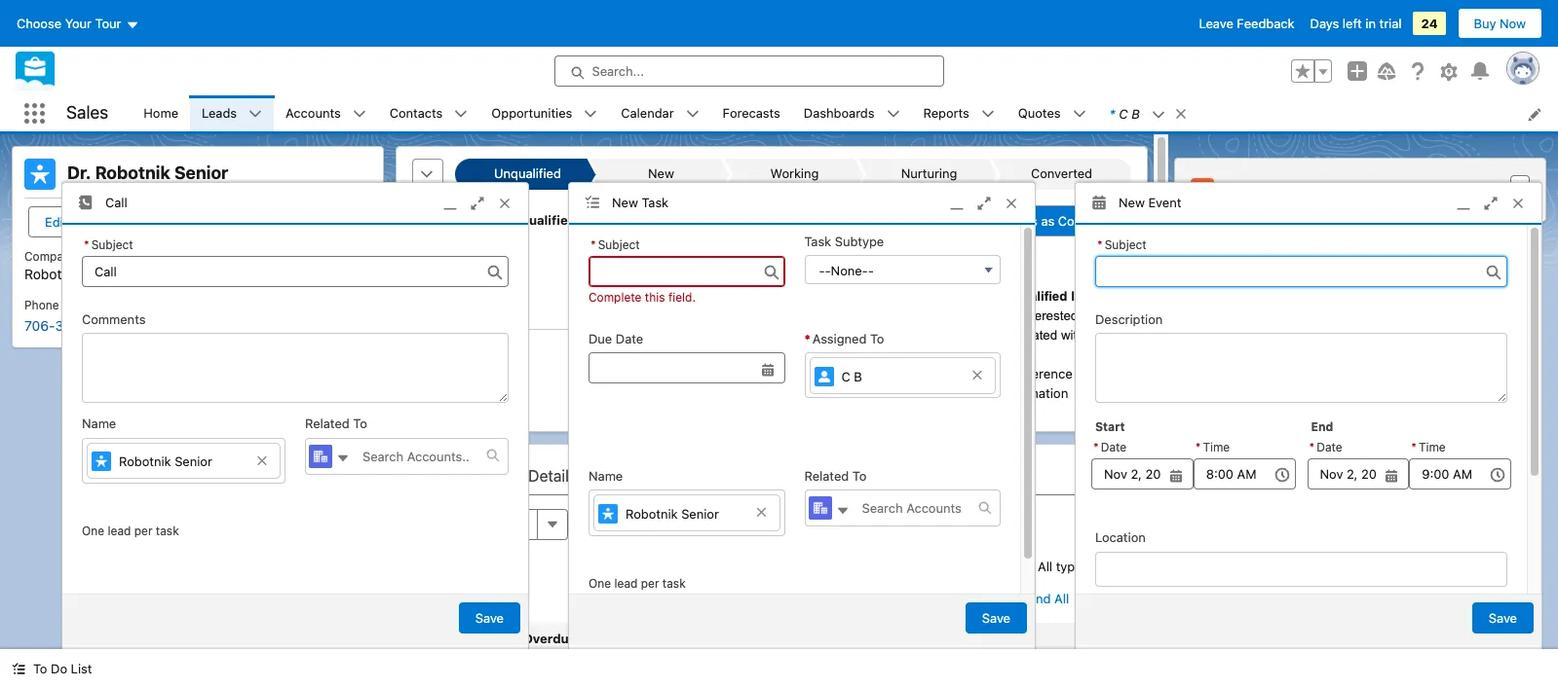 Task type: vqa. For each thing, say whether or not it's contained in the screenshot.
Name in the the Call DIALOG
yes



Task type: locate. For each thing, give the bounding box(es) containing it.
be
[[854, 309, 868, 323]]

unqualified
[[494, 166, 561, 181], [503, 213, 576, 228]]

related inside call dialog
[[305, 416, 350, 432]]

with
[[1061, 328, 1084, 343]]

to up "lessons"
[[870, 331, 884, 346]]

0 vertical spatial robotnik senior
[[119, 454, 212, 470]]

future
[[975, 366, 1011, 382]]

group down days
[[1291, 59, 1332, 83]]

left right have
[[896, 328, 914, 343]]

new
[[648, 166, 674, 181], [612, 194, 638, 210], [1119, 194, 1145, 210], [620, 517, 646, 533], [775, 517, 801, 533]]

1 horizontal spatial c
[[1119, 106, 1128, 121]]

1 vertical spatial in
[[1081, 309, 1092, 323]]

0 vertical spatial c
[[1119, 106, 1128, 121]]

1 horizontal spatial list item
[[1098, 95, 1196, 132]]

2 time from the left
[[1419, 440, 1446, 455]]

of
[[838, 289, 850, 304]]

2 horizontal spatial lead
[[798, 309, 822, 323]]

1 horizontal spatial task
[[662, 576, 686, 591]]

* subject up leads.
[[1097, 237, 1147, 252]]

* subject for comments
[[84, 237, 133, 252]]

leads list item
[[190, 95, 274, 132]]

new inside new link
[[648, 166, 674, 181]]

new event
[[1119, 194, 1181, 210], [775, 517, 838, 533]]

1 horizontal spatial per
[[641, 576, 659, 591]]

related down the comments text box
[[305, 416, 350, 432]]

clone
[[170, 214, 204, 230]]

1 vertical spatial related to
[[804, 468, 866, 484]]

text default image
[[1174, 107, 1187, 121], [886, 108, 900, 121], [981, 108, 995, 121], [1072, 108, 1086, 121], [336, 452, 350, 466], [836, 504, 849, 518]]

0 vertical spatial new event
[[1119, 194, 1181, 210]]

they right or
[[836, 328, 861, 343]]

task
[[156, 524, 179, 539], [662, 576, 686, 591]]

left right days
[[1343, 16, 1362, 31]]

related to for call
[[305, 416, 367, 432]]

1 horizontal spatial one lead per task
[[589, 576, 686, 591]]

* subject inside new event dialog
[[1097, 237, 1147, 252]]

1 save button from the left
[[459, 603, 520, 634]]

for up contact
[[955, 366, 972, 382]]

save button for comments
[[459, 603, 520, 634]]

left
[[1343, 16, 1362, 31], [896, 328, 914, 343]]

b up outreach
[[854, 369, 862, 385]]

date right due
[[616, 331, 643, 346]]

None text field
[[82, 256, 509, 287], [589, 353, 785, 384], [1091, 459, 1193, 490], [1409, 459, 1511, 490], [82, 256, 509, 287], [589, 353, 785, 384], [1091, 459, 1193, 490], [1409, 459, 1511, 490]]

related inside new task 'dialog'
[[804, 468, 849, 484]]

accounts image inside new task 'dialog'
[[808, 497, 832, 520]]

1 horizontal spatial your
[[1095, 309, 1120, 323]]

your left tour
[[65, 16, 92, 31]]

b inside list item
[[1131, 106, 1140, 121]]

if
[[939, 309, 945, 323]]

2 save button from the left
[[965, 603, 1027, 634]]

related to
[[305, 416, 367, 432], [804, 468, 866, 484]]

1 vertical spatial task
[[662, 576, 686, 591]]

task for new task
[[662, 576, 686, 591]]

edit left guidance
[[733, 253, 756, 268]]

unqualified up 'status : unqualified'
[[494, 166, 561, 181]]

0 vertical spatial robotnik senior link
[[87, 443, 281, 480]]

b right quotes list item
[[1131, 106, 1140, 121]]

1 - from the left
[[819, 263, 825, 279]]

nurturing
[[901, 166, 957, 181]]

unqualified up "interested"
[[998, 289, 1067, 304]]

info
[[877, 289, 901, 304]]

senior inside call dialog
[[175, 454, 212, 470]]

1 vertical spatial accounts image
[[808, 497, 832, 520]]

1 vertical spatial c
[[841, 369, 850, 385]]

*
[[1109, 106, 1115, 121], [84, 237, 89, 252], [590, 237, 596, 252], [1097, 237, 1103, 252], [804, 331, 810, 346], [1093, 440, 1099, 455], [1195, 440, 1201, 455], [1309, 440, 1315, 455], [1411, 440, 1417, 455]]

accounts image
[[309, 445, 332, 468], [808, 497, 832, 520]]

subject for task subtype
[[598, 237, 640, 252]]

new task
[[612, 194, 669, 210], [620, 517, 677, 533]]

time for start
[[1203, 440, 1230, 455]]

0 vertical spatial b
[[1131, 106, 1140, 121]]

per for new task
[[641, 576, 659, 591]]

0 horizontal spatial they
[[836, 328, 861, 343]]

0 horizontal spatial new event
[[775, 517, 838, 533]]

event inside dialog
[[1148, 194, 1181, 210]]

* subject
[[84, 237, 133, 252], [590, 237, 640, 252], [1097, 237, 1147, 252]]

1 horizontal spatial new event
[[1119, 194, 1181, 210]]

all left types
[[1038, 559, 1052, 575]]

the
[[854, 289, 873, 304], [917, 328, 935, 343], [1088, 328, 1106, 343]]

one lead per task inside call dialog
[[82, 524, 179, 539]]

new inside new event dialog
[[1119, 194, 1145, 210]]

• left view
[[1074, 591, 1079, 607]]

0 vertical spatial in
[[1365, 16, 1376, 31]]

* subject inside new task 'dialog'
[[590, 237, 640, 252]]

phone
[[24, 298, 59, 313]]

0 vertical spatial task
[[642, 194, 669, 210]]

call dialog
[[61, 182, 529, 650]]

1 vertical spatial one lead per task
[[589, 576, 686, 591]]

in down leads.
[[1081, 309, 1092, 323]]

0 horizontal spatial complete
[[589, 290, 642, 305]]

edit button
[[28, 207, 84, 238]]

dashboards list item
[[792, 95, 912, 132]]

related to for new task
[[804, 468, 866, 484]]

0 vertical spatial your
[[966, 289, 994, 304]]

1 vertical spatial robotnik senior
[[626, 506, 719, 522]]

nurturing link
[[866, 159, 988, 190]]

prospect.
[[768, 348, 821, 362]]

reports
[[923, 105, 969, 121]]

1 vertical spatial new task
[[620, 517, 677, 533]]

1 vertical spatial related
[[804, 468, 849, 484]]

lead
[[798, 309, 822, 323], [108, 524, 131, 539], [614, 576, 638, 591]]

1 horizontal spatial robotnik senior link
[[593, 495, 780, 532]]

mark
[[967, 213, 996, 229]]

text default image inside new task 'dialog'
[[978, 501, 992, 515]]

1 horizontal spatial related to text field
[[850, 491, 978, 526]]

complete right the as
[[1058, 213, 1115, 229]]

start
[[1095, 420, 1125, 435]]

history
[[1306, 181, 1362, 199]]

related to text field inside new task 'dialog'
[[850, 491, 978, 526]]

edit link
[[733, 252, 756, 268]]

view all link
[[1083, 583, 1131, 614]]

time
[[915, 559, 941, 575]]

0 vertical spatial related
[[305, 416, 350, 432]]

complete inside button
[[1058, 213, 1115, 229]]

0 horizontal spatial save button
[[459, 603, 520, 634]]

save inside new task 'dialog'
[[982, 611, 1010, 626]]

subject up complete this field.
[[598, 237, 640, 252]]

subject for description
[[1105, 237, 1147, 252]]

0 horizontal spatial status
[[455, 213, 496, 228]]

save button for description
[[1472, 603, 1534, 634]]

0 vertical spatial event
[[1148, 194, 1181, 210]]

group
[[1291, 59, 1332, 83], [1091, 439, 1193, 490], [1307, 439, 1409, 490]]

* date down end
[[1309, 440, 1342, 455]]

details tab list
[[412, 457, 1131, 496]]

0 vertical spatial senior
[[174, 163, 228, 183]]

save inside call dialog
[[475, 611, 504, 626]]

None text field
[[589, 256, 785, 287], [1095, 256, 1507, 287], [1193, 459, 1295, 490], [1307, 459, 1409, 490], [589, 256, 785, 287], [1095, 256, 1507, 287], [1193, 459, 1295, 490], [1307, 459, 1409, 490]]

save button
[[459, 603, 520, 634], [965, 603, 1027, 634], [1472, 603, 1534, 634]]

1 vertical spatial per
[[641, 576, 659, 591]]

due
[[589, 331, 612, 346]]

text default image inside list item
[[1151, 108, 1165, 122]]

the right of
[[854, 289, 873, 304]]

subject inside call dialog
[[91, 237, 133, 252]]

text default image
[[249, 108, 262, 121], [352, 108, 366, 121], [454, 108, 468, 121], [584, 108, 598, 121], [686, 108, 699, 121], [1151, 108, 1165, 122], [1513, 179, 1527, 193], [486, 449, 500, 463], [978, 501, 992, 515], [12, 663, 25, 676]]

accounts link
[[274, 95, 352, 132]]

save
[[791, 386, 820, 401], [475, 611, 504, 626], [982, 611, 1010, 626], [1489, 611, 1517, 626]]

1 * subject from the left
[[84, 237, 133, 252]]

accounts
[[286, 105, 341, 121]]

c up outreach
[[841, 369, 850, 385]]

for inside 'keep track of the info related to your unqualified leads. your lead may be unqualified if they are not interested in your products or they have left the company associated with the prospect. document lessons learned for future reference save outreach details and contact information'
[[955, 366, 972, 382]]

convert button
[[220, 207, 299, 238]]

0 horizontal spatial in
[[1081, 309, 1092, 323]]

your
[[966, 289, 994, 304], [1095, 309, 1120, 323]]

0 horizontal spatial edit
[[45, 214, 68, 230]]

1 * date from the left
[[1093, 440, 1127, 455]]

1 horizontal spatial name
[[589, 468, 623, 484]]

accounts image for new task
[[808, 497, 832, 520]]

campaign history (0)
[[1226, 181, 1389, 199]]

save inside new event dialog
[[1489, 611, 1517, 626]]

subject up leads.
[[1105, 237, 1147, 252]]

new inside new task button
[[620, 517, 646, 533]]

0 vertical spatial edit
[[45, 214, 68, 230]]

in left trial
[[1365, 16, 1376, 31]]

3 save button from the left
[[1472, 603, 1534, 634]]

one
[[82, 524, 104, 539], [589, 576, 611, 591]]

home link
[[132, 95, 190, 132]]

task for call
[[156, 524, 179, 539]]

one for call
[[82, 524, 104, 539]]

save button inside new event dialog
[[1472, 603, 1534, 634]]

0 vertical spatial name
[[82, 416, 116, 432]]

list item containing *
[[1098, 95, 1196, 132]]

0 horizontal spatial time
[[1203, 440, 1230, 455]]

0 horizontal spatial for
[[835, 251, 854, 268]]

0 vertical spatial left
[[1343, 16, 1362, 31]]

all left time
[[897, 559, 912, 575]]

robotnik senior inside new task 'dialog'
[[626, 506, 719, 522]]

* time for end
[[1411, 440, 1446, 455]]

related to inside new task 'dialog'
[[804, 468, 866, 484]]

field.
[[668, 290, 696, 305]]

2 horizontal spatial date
[[1317, 440, 1342, 455]]

lead inside call dialog
[[108, 524, 131, 539]]

per inside new task 'dialog'
[[641, 576, 659, 591]]

unqualified right ":"
[[503, 213, 576, 228]]

name inside call dialog
[[82, 416, 116, 432]]

* subject down delete
[[84, 237, 133, 252]]

1 vertical spatial left
[[896, 328, 914, 343]]

delete
[[100, 214, 138, 230]]

1 horizontal spatial * time
[[1411, 440, 1446, 455]]

2 horizontal spatial the
[[1088, 328, 1106, 343]]

calendar list item
[[609, 95, 711, 132]]

1 vertical spatial your
[[768, 309, 794, 323]]

details link
[[528, 457, 577, 496]]

related up new event button
[[804, 468, 849, 484]]

related to text field inside call dialog
[[351, 439, 486, 474]]

your up are
[[966, 289, 994, 304]]

0 horizontal spatial related to text field
[[351, 439, 486, 474]]

0 vertical spatial related to
[[305, 416, 367, 432]]

edit
[[45, 214, 68, 230], [733, 253, 756, 268]]

2 subject from the left
[[598, 237, 640, 252]]

robotnik senior link
[[87, 443, 281, 480], [593, 495, 780, 532]]

choose
[[17, 16, 61, 31]]

1 vertical spatial robotnik senior link
[[593, 495, 780, 532]]

opportunities link
[[480, 95, 584, 132]]

* subject up complete this field.
[[590, 237, 640, 252]]

related to down the comments text box
[[305, 416, 367, 432]]

1 vertical spatial senior
[[175, 454, 212, 470]]

edit up "company"
[[45, 214, 68, 230]]

* inside call dialog
[[84, 237, 89, 252]]

time for end
[[1419, 440, 1446, 455]]

2 * time from the left
[[1411, 440, 1446, 455]]

1 horizontal spatial save button
[[965, 603, 1027, 634]]

0 vertical spatial for
[[835, 251, 854, 268]]

1 vertical spatial one
[[589, 576, 611, 591]]

status left the as
[[1000, 213, 1038, 229]]

0 horizontal spatial name
[[82, 416, 116, 432]]

0 vertical spatial they
[[949, 309, 973, 323]]

they
[[949, 309, 973, 323], [836, 328, 861, 343]]

text default image inside to do list button
[[12, 663, 25, 676]]

2 vertical spatial lead
[[614, 576, 638, 591]]

1 horizontal spatial * subject
[[590, 237, 640, 252]]

new event inside dialog
[[1119, 194, 1181, 210]]

2 * subject from the left
[[590, 237, 640, 252]]

edit inside edit button
[[45, 214, 68, 230]]

status inside mark status as complete button
[[1000, 213, 1038, 229]]

quotes link
[[1006, 95, 1072, 132]]

per for call
[[134, 524, 152, 539]]

subject down delete
[[91, 237, 133, 252]]

1 vertical spatial edit
[[733, 253, 756, 268]]

0 horizontal spatial task
[[156, 524, 179, 539]]

robotnik senior link inside call dialog
[[87, 443, 281, 480]]

1 horizontal spatial * date
[[1309, 440, 1342, 455]]

outreach
[[824, 386, 877, 401]]

dashboards link
[[792, 95, 886, 132]]

0 vertical spatial your
[[65, 16, 92, 31]]

* subject inside call dialog
[[84, 237, 133, 252]]

mark status as complete button
[[929, 206, 1131, 237]]

one inside call dialog
[[82, 524, 104, 539]]

related for new task
[[804, 468, 849, 484]]

status up fields
[[455, 213, 496, 228]]

calendar
[[621, 105, 674, 121]]

related to inside call dialog
[[305, 416, 367, 432]]

keep
[[768, 289, 800, 304]]

new event down details tab list
[[775, 517, 838, 533]]

lead
[[416, 288, 442, 303]]

guidance for success
[[768, 251, 914, 268]]

0 horizontal spatial your
[[966, 289, 994, 304]]

1 * time from the left
[[1195, 440, 1230, 455]]

* time for start
[[1195, 440, 1230, 455]]

accounts image inside call dialog
[[309, 445, 332, 468]]

related to up new event button
[[804, 468, 866, 484]]

date down start
[[1101, 440, 1127, 455]]

text default image inside calendar list item
[[686, 108, 699, 121]]

call
[[105, 194, 127, 210]]

reference
[[1015, 366, 1073, 382]]

text default image inside opportunities list item
[[584, 108, 598, 121]]

0 vertical spatial related to text field
[[351, 439, 486, 474]]

your down keep
[[768, 309, 794, 323]]

list
[[132, 95, 1558, 132]]

save button inside call dialog
[[459, 603, 520, 634]]

text default image inside reports list item
[[981, 108, 995, 121]]

Comments text field
[[82, 333, 509, 403]]

3 * subject from the left
[[1097, 237, 1147, 252]]

0 vertical spatial one
[[82, 524, 104, 539]]

text default image inside accounts list item
[[352, 108, 366, 121]]

1 time from the left
[[1203, 440, 1230, 455]]

one lead per task for new task
[[589, 576, 686, 591]]

accounts image for call
[[309, 445, 332, 468]]

1 subject from the left
[[91, 237, 133, 252]]

one inside new task 'dialog'
[[589, 576, 611, 591]]

name inside new task 'dialog'
[[589, 468, 623, 484]]

one lead per task for call
[[82, 524, 179, 539]]

1 horizontal spatial in
[[1365, 16, 1376, 31]]

new task dialog
[[568, 182, 1036, 650]]

campaign
[[1226, 181, 1302, 199]]

unqualified down the info
[[872, 309, 935, 323]]

dr.
[[67, 163, 91, 183]]

task subtype
[[804, 233, 884, 249]]

reports list item
[[912, 95, 1006, 132]]

save inside 'keep track of the info related to your unqualified leads. your lead may be unqualified if they are not interested in your products or they have left the company associated with the prospect. document lessons learned for future reference save outreach details and contact information'
[[791, 386, 820, 401]]

new event down * c b
[[1119, 194, 1181, 210]]

new task inside new task button
[[620, 517, 677, 533]]

3 subject from the left
[[1105, 237, 1147, 252]]

0 horizontal spatial subject
[[91, 237, 133, 252]]

0 horizontal spatial b
[[854, 369, 862, 385]]

to left do
[[33, 662, 47, 677]]

robotnik inside new task 'dialog'
[[626, 506, 678, 522]]

path options list box
[[455, 159, 1131, 190]]

days
[[1310, 16, 1339, 31]]

0 horizontal spatial lead
[[108, 524, 131, 539]]

to down the comments text box
[[353, 416, 367, 432]]

reports link
[[912, 95, 981, 132]]

task inside 'dialog'
[[662, 576, 686, 591]]

complete left the this
[[589, 290, 642, 305]]

1 horizontal spatial the
[[917, 328, 935, 343]]

0 horizontal spatial left
[[896, 328, 914, 343]]

0 horizontal spatial related to
[[305, 416, 367, 432]]

text default image inside contacts list item
[[454, 108, 468, 121]]

for down task subtype
[[835, 251, 854, 268]]

now
[[1500, 16, 1526, 31]]

to inside button
[[33, 662, 47, 677]]

new inside new event button
[[775, 517, 801, 533]]

0 horizontal spatial your
[[65, 16, 92, 31]]

associated
[[995, 328, 1057, 343]]

2 * date from the left
[[1309, 440, 1342, 455]]

robotnik senior inside call dialog
[[119, 454, 212, 470]]

trial
[[1379, 16, 1402, 31]]

0 vertical spatial complete
[[1058, 213, 1115, 229]]

the right "with"
[[1088, 328, 1106, 343]]

lead inside new task 'dialog'
[[614, 576, 638, 591]]

the up the learned
[[917, 328, 935, 343]]

task
[[642, 194, 669, 210], [804, 233, 831, 249], [650, 517, 677, 533]]

accounts image down the comments text box
[[309, 445, 332, 468]]

calendar link
[[609, 95, 686, 132]]

text default image inside call dialog
[[486, 449, 500, 463]]

0 horizontal spatial date
[[616, 331, 643, 346]]

subject inside new task 'dialog'
[[598, 237, 640, 252]]

0 vertical spatial unqualified
[[494, 166, 561, 181]]

0 horizontal spatial list item
[[198, 296, 383, 336]]

accounts image down details tab list
[[808, 497, 832, 520]]

* inside list item
[[1109, 106, 1115, 121]]

new inside new task 'dialog'
[[612, 194, 638, 210]]

c right quotes list item
[[1119, 106, 1128, 121]]

your down leads.
[[1095, 309, 1120, 323]]

group down start
[[1091, 439, 1193, 490]]

2 - from the left
[[825, 263, 831, 279]]

1 horizontal spatial accounts image
[[808, 497, 832, 520]]

one lead per task inside new task 'dialog'
[[589, 576, 686, 591]]

0 horizontal spatial robotnik senior
[[119, 454, 212, 470]]

senior inside new task 'dialog'
[[681, 506, 719, 522]]

task inside call dialog
[[156, 524, 179, 539]]

1 vertical spatial new event
[[775, 517, 838, 533]]

related for call
[[305, 416, 350, 432]]

save for new event
[[1489, 611, 1517, 626]]

new link
[[599, 159, 720, 190]]

0 vertical spatial new task
[[612, 194, 669, 210]]

name for call
[[82, 416, 116, 432]]

per inside call dialog
[[134, 524, 152, 539]]

706-343-3434 link
[[24, 317, 121, 334]]

list item
[[1098, 95, 1196, 132], [198, 296, 383, 336]]

* date down start
[[1093, 440, 1127, 455]]

leads link
[[190, 95, 249, 132]]

343-
[[55, 317, 87, 334]]

new event inside button
[[775, 517, 838, 533]]

group for start
[[1091, 439, 1193, 490]]

&
[[510, 631, 520, 647]]

status
[[455, 213, 496, 228], [1000, 213, 1038, 229]]

feedback
[[1237, 16, 1295, 31]]

1 horizontal spatial lead
[[614, 576, 638, 591]]

1 vertical spatial b
[[854, 369, 862, 385]]

1 horizontal spatial robotnik senior
[[626, 506, 719, 522]]

complete this field.
[[589, 290, 696, 305]]

1 vertical spatial name
[[589, 468, 623, 484]]

date down end
[[1317, 440, 1342, 455]]

subject inside new event dialog
[[1105, 237, 1147, 252]]

1 horizontal spatial unqualified
[[998, 289, 1067, 304]]

1 horizontal spatial complete
[[1058, 213, 1115, 229]]

1 horizontal spatial one
[[589, 576, 611, 591]]

0 horizontal spatial accounts image
[[309, 445, 332, 468]]

leave feedback link
[[1199, 16, 1295, 31]]

they right if
[[949, 309, 973, 323]]

1 vertical spatial for
[[955, 366, 972, 382]]

group down end
[[1307, 439, 1409, 490]]

leads.
[[1071, 289, 1108, 304]]

for
[[835, 251, 854, 268], [955, 366, 972, 382]]

1 vertical spatial task
[[804, 233, 831, 249]]

Related To text field
[[351, 439, 486, 474], [850, 491, 978, 526]]



Task type: describe. For each thing, give the bounding box(es) containing it.
converted link
[[1000, 159, 1122, 190]]

robotnik senior for call
[[119, 454, 212, 470]]

* date for end
[[1309, 440, 1342, 455]]

0 vertical spatial unqualified
[[998, 289, 1067, 304]]

text default image inside quotes list item
[[1072, 108, 1086, 121]]

complete inside new task 'dialog'
[[589, 290, 642, 305]]

tour
[[95, 16, 121, 31]]

1 vertical spatial they
[[836, 328, 861, 343]]

filters: all time • all activities • all types
[[854, 559, 1089, 575]]

types
[[1056, 559, 1089, 575]]

robotnik inside the company robotnik inc
[[24, 266, 80, 283]]

may
[[826, 309, 850, 323]]

fields
[[440, 251, 480, 268]]

upcoming
[[443, 631, 507, 647]]

group for end
[[1307, 439, 1409, 490]]

1 horizontal spatial left
[[1343, 16, 1362, 31]]

• left expand
[[997, 591, 1003, 607]]

1 vertical spatial your
[[1095, 309, 1120, 323]]

refresh • expand all • view all
[[947, 591, 1131, 607]]

quotes list item
[[1006, 95, 1098, 132]]

expand
[[1007, 591, 1051, 607]]

c b link
[[809, 358, 996, 394]]

1 horizontal spatial they
[[949, 309, 973, 323]]

date for end
[[1317, 440, 1342, 455]]

unqualified link
[[465, 159, 586, 190]]

new event dialog
[[1075, 182, 1542, 689]]

upcoming & overdue
[[443, 631, 576, 647]]

email
[[936, 517, 968, 533]]

senior for call
[[175, 454, 212, 470]]

are
[[977, 309, 996, 323]]

status : unqualified
[[455, 213, 576, 228]]

none-
[[831, 263, 868, 279]]

as
[[1041, 213, 1055, 229]]

Location text field
[[1095, 552, 1507, 587]]

unqualified inside "unqualified" link
[[494, 166, 561, 181]]

this
[[645, 290, 665, 305]]

days left in trial
[[1310, 16, 1402, 31]]

3 - from the left
[[868, 263, 874, 279]]

contacts link
[[378, 95, 454, 132]]

forecasts
[[723, 105, 780, 121]]

home
[[143, 105, 178, 121]]

document
[[791, 366, 853, 382]]

name for new task
[[589, 468, 623, 484]]

:
[[496, 213, 500, 228]]

your inside 'keep track of the info related to your unqualified leads. your lead may be unqualified if they are not interested in your products or they have left the company associated with the prospect. document lessons learned for future reference save outreach details and contact information'
[[768, 309, 794, 323]]

event inside button
[[805, 517, 838, 533]]

• right time
[[944, 559, 950, 575]]

1 vertical spatial list item
[[198, 296, 383, 336]]

contact
[[950, 386, 996, 401]]

key fields
[[412, 251, 480, 268]]

assigned to
[[812, 331, 884, 346]]

new task button
[[572, 509, 693, 540]]

lessons
[[857, 366, 903, 382]]

information
[[1000, 386, 1068, 401]]

company
[[939, 328, 992, 343]]

dr. robotnik senior
[[67, 163, 228, 183]]

robotnik senior link for new task
[[593, 495, 780, 532]]

your inside popup button
[[65, 16, 92, 31]]

to inside call dialog
[[353, 416, 367, 432]]

robotnik inside call dialog
[[119, 454, 171, 470]]

lead image
[[24, 159, 56, 190]]

details
[[528, 467, 577, 485]]

overdue
[[523, 631, 576, 647]]

left inside 'keep track of the info related to your unqualified leads. your lead may be unqualified if they are not interested in your products or they have left the company associated with the prospect. document lessons learned for future reference save outreach details and contact information'
[[896, 328, 914, 343]]

lead for new task
[[614, 576, 638, 591]]

products
[[768, 328, 818, 343]]

details
[[881, 386, 921, 401]]

or
[[821, 328, 833, 343]]

view
[[1084, 591, 1112, 607]]

all right time
[[954, 559, 969, 575]]

accounts list item
[[274, 95, 378, 132]]

to do list
[[33, 662, 92, 677]]

one for new task
[[589, 576, 611, 591]]

source
[[446, 288, 484, 303]]

related to text field for new task
[[850, 491, 978, 526]]

interested
[[1021, 309, 1078, 323]]

buy now
[[1474, 16, 1526, 31]]

search...
[[592, 63, 644, 79]]

(0)
[[1366, 181, 1389, 199]]

new task inside new task 'dialog'
[[612, 194, 669, 210]]

subject for comments
[[91, 237, 133, 252]]

phone (2) button
[[24, 298, 95, 314]]

to down outreach
[[852, 468, 866, 484]]

choose your tour
[[17, 16, 121, 31]]

• up expand
[[1028, 559, 1034, 575]]

* c b
[[1109, 106, 1140, 121]]

phone (2) 706-343-3434
[[24, 298, 121, 334]]

all right view
[[1116, 591, 1131, 607]]

lead inside 'keep track of the info related to your unqualified leads. your lead may be unqualified if they are not interested in your products or they have left the company associated with the prospect. document lessons learned for future reference save outreach details and contact information'
[[798, 309, 822, 323]]

text default image inside leads list item
[[249, 108, 262, 121]]

--none-- button
[[804, 255, 1001, 285]]

buy
[[1474, 16, 1496, 31]]

1 vertical spatial unqualified
[[503, 213, 576, 228]]

assigned
[[812, 331, 867, 346]]

key
[[412, 251, 437, 268]]

3434
[[87, 317, 121, 334]]

Description text field
[[1095, 333, 1507, 403]]

contacts
[[389, 105, 443, 121]]

24
[[1421, 16, 1438, 31]]

c inside new task 'dialog'
[[841, 369, 850, 385]]

senior for new task
[[681, 506, 719, 522]]

1 horizontal spatial edit
[[733, 253, 756, 268]]

b inside c b link
[[854, 369, 862, 385]]

0 horizontal spatial the
[[854, 289, 873, 304]]

location
[[1095, 530, 1146, 546]]

* subject for description
[[1097, 237, 1147, 252]]

* subject for task subtype
[[590, 237, 640, 252]]

opportunities list item
[[480, 95, 609, 132]]

guidance
[[768, 251, 831, 268]]

success
[[857, 251, 914, 268]]

buy now button
[[1457, 8, 1542, 39]]

and
[[924, 386, 947, 401]]

have
[[865, 328, 893, 343]]

robotnik senior link for call
[[87, 443, 281, 480]]

(2)
[[62, 298, 78, 313]]

save for new task
[[982, 611, 1010, 626]]

convert
[[236, 214, 283, 230]]

converted
[[1030, 166, 1092, 181]]

track
[[803, 289, 834, 304]]

date inside new task 'dialog'
[[616, 331, 643, 346]]

leave
[[1199, 16, 1233, 31]]

save button inside new task 'dialog'
[[965, 603, 1027, 634]]

date for start
[[1101, 440, 1127, 455]]

working
[[771, 166, 819, 181]]

subtype
[[835, 233, 884, 249]]

inc
[[84, 266, 103, 283]]

list
[[71, 662, 92, 677]]

robotnik senior for new task
[[626, 506, 719, 522]]

list containing home
[[132, 95, 1558, 132]]

learned
[[906, 366, 951, 382]]

related
[[904, 289, 947, 304]]

in inside 'keep track of the info related to your unqualified leads. your lead may be unqualified if they are not interested in your products or they have left the company associated with the prospect. document lessons learned for future reference save outreach details and contact information'
[[1081, 309, 1092, 323]]

related to text field for call
[[351, 439, 486, 474]]

mark status as complete
[[967, 213, 1115, 229]]

task inside button
[[650, 517, 677, 533]]

all right expand
[[1054, 591, 1069, 607]]

clone button
[[154, 207, 221, 238]]

0 horizontal spatial unqualified
[[872, 309, 935, 323]]

to do list button
[[0, 650, 104, 689]]

text default image inside dashboards list item
[[886, 108, 900, 121]]

forecasts link
[[711, 95, 792, 132]]

* date for start
[[1093, 440, 1127, 455]]

filters:
[[854, 559, 894, 575]]

contacts list item
[[378, 95, 480, 132]]

save for call
[[475, 611, 504, 626]]

lead for call
[[108, 524, 131, 539]]



